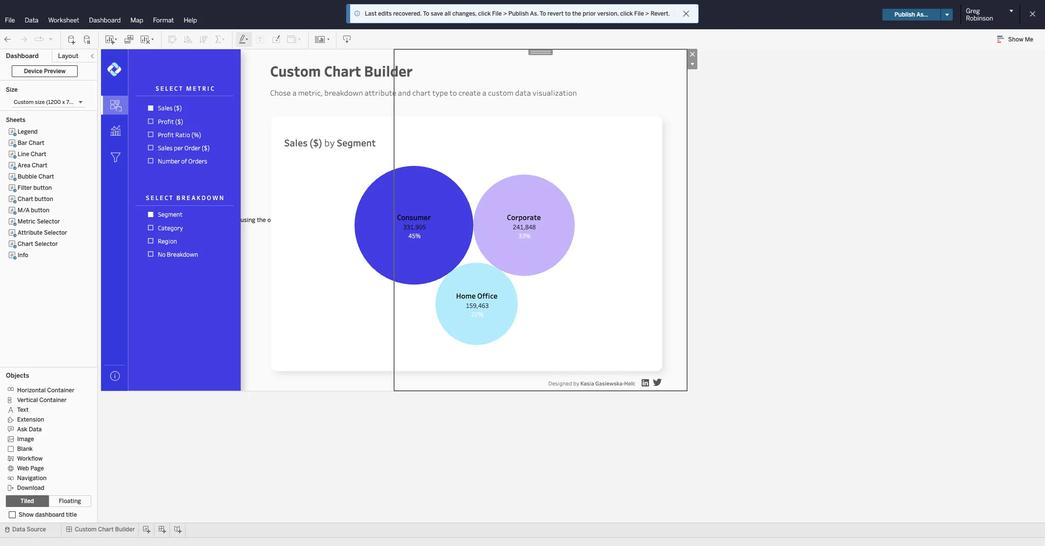 Task type: vqa. For each thing, say whether or not it's contained in the screenshot.
Salesforce Logo
no



Task type: describe. For each thing, give the bounding box(es) containing it.
0 horizontal spatial r
[[182, 194, 186, 202]]

attribute
[[365, 88, 397, 98]]

info image
[[354, 10, 361, 17]]

public)
[[555, 10, 581, 19]]

create
[[459, 88, 481, 98]]

web page option
[[6, 464, 84, 474]]

show/hide cards image
[[315, 34, 330, 44]]

text option
[[6, 405, 84, 415]]

swap rows and columns image
[[168, 34, 177, 44]]

(tableau
[[521, 10, 553, 19]]

redo image
[[19, 34, 28, 44]]

to inside application
[[450, 88, 457, 98]]

s e l e c t   m e t r i c
[[156, 85, 214, 92]]

chart
[[413, 88, 431, 98]]

attribute selector
[[18, 230, 67, 237]]

attribute
[[18, 230, 43, 237]]

horizontal container
[[17, 388, 74, 394]]

as.
[[530, 10, 539, 17]]

visualization
[[533, 88, 577, 98]]

kasia
[[581, 380, 595, 387]]

custom inside application
[[270, 61, 321, 81]]

builder inside application
[[364, 61, 413, 81]]

device
[[24, 68, 43, 75]]

version,
[[598, 10, 619, 17]]

download image
[[343, 34, 352, 44]]

selector for chart selector
[[35, 241, 58, 248]]

1 > from the left
[[504, 10, 507, 17]]

changes,
[[453, 10, 477, 17]]

workflow
[[17, 456, 43, 463]]

info
[[18, 252, 28, 259]]

vertical container
[[17, 397, 67, 404]]

c for s e l e c t   b r e a k d o w n
[[165, 194, 168, 202]]

c for s e l e c t   m e t r i c
[[174, 85, 178, 92]]

blank
[[17, 446, 33, 453]]

objects
[[6, 372, 29, 380]]

size
[[35, 99, 45, 106]]

type
[[433, 88, 448, 98]]

custom down title
[[75, 527, 97, 534]]

chart button
[[18, 196, 53, 203]]

t for r
[[169, 194, 173, 202]]

image option
[[6, 435, 84, 444]]

help
[[184, 17, 197, 24]]

metric,
[[298, 88, 323, 98]]

a
[[192, 194, 196, 202]]

area
[[18, 162, 30, 169]]

holc
[[625, 380, 636, 387]]

size
[[6, 87, 18, 93]]

bubble
[[18, 174, 37, 180]]

custom chart builder application
[[98, 44, 1045, 523]]

title
[[66, 512, 77, 519]]

segment
[[337, 136, 376, 149]]

duplicate image
[[124, 34, 134, 44]]

undo image
[[3, 34, 13, 44]]

filter
[[18, 185, 32, 192]]

download option
[[6, 483, 84, 493]]

sort ascending image
[[183, 34, 193, 44]]

button for filter button
[[33, 185, 52, 192]]

700)
[[66, 99, 79, 106]]

last edits recovered. to save all changes, click file > publish as. to revert to the prior version, click file > revert.
[[365, 10, 671, 17]]

floating
[[59, 499, 81, 505]]

the
[[573, 10, 582, 17]]

revert.
[[651, 10, 671, 17]]

edits
[[378, 10, 392, 17]]

sales ($) by segment
[[284, 136, 376, 149]]

last
[[365, 10, 377, 17]]

breakdown
[[325, 88, 363, 98]]

custom size (1200 x 700)
[[14, 99, 79, 106]]

2 > from the left
[[646, 10, 650, 17]]

publish inside button
[[895, 11, 916, 18]]

custom left size in the left top of the page
[[14, 99, 34, 106]]

custom chart builder (tableau public)
[[438, 10, 581, 19]]

show for show dashboard title
[[19, 512, 34, 519]]

metric
[[18, 218, 35, 225]]

1 to from the left
[[423, 10, 430, 17]]

i
[[208, 85, 209, 92]]

2 horizontal spatial t
[[198, 85, 201, 92]]

ask
[[17, 427, 27, 433]]

remove from dashboard image
[[688, 49, 698, 59]]

custom
[[488, 88, 514, 98]]

show labels image
[[256, 34, 265, 44]]

designed
[[549, 380, 573, 387]]

horizontal
[[17, 388, 46, 394]]

show me
[[1009, 36, 1034, 43]]

me
[[1026, 36, 1034, 43]]

workflow option
[[6, 454, 84, 464]]

2 a from the left
[[483, 88, 487, 98]]

vertical
[[17, 397, 38, 404]]

vertical container option
[[6, 395, 84, 405]]

sheets
[[6, 117, 25, 124]]

prior
[[583, 10, 596, 17]]

web page
[[17, 466, 44, 473]]

chose
[[270, 88, 291, 98]]

d
[[202, 194, 206, 202]]

publish inside 'alert'
[[509, 10, 529, 17]]

($)
[[310, 136, 323, 149]]

2 horizontal spatial file
[[635, 10, 645, 17]]

bar
[[18, 140, 27, 147]]

line chart
[[18, 151, 46, 158]]

legend
[[18, 129, 38, 135]]

format
[[153, 17, 174, 24]]

as...
[[917, 11, 929, 18]]

and
[[398, 88, 411, 98]]

l for s e l e c t   b r e a k d o w n
[[156, 194, 159, 202]]

greg robinson
[[967, 7, 994, 22]]

(1200
[[46, 99, 61, 106]]

device preview button
[[12, 65, 78, 77]]

preview
[[44, 68, 66, 75]]

b
[[177, 194, 180, 202]]



Task type: locate. For each thing, give the bounding box(es) containing it.
selector for metric selector
[[37, 218, 60, 225]]

file up undo icon
[[5, 17, 15, 24]]

a right 'chose'
[[293, 88, 297, 98]]

builder
[[493, 10, 519, 19], [364, 61, 413, 81], [115, 527, 135, 534]]

1 vertical spatial custom chart builder
[[75, 527, 135, 534]]

selector up attribute selector
[[37, 218, 60, 225]]

dashboard down redo image
[[6, 52, 39, 60]]

ask data
[[17, 427, 42, 433]]

data up redo image
[[25, 17, 38, 24]]

1 vertical spatial button
[[35, 196, 53, 203]]

new data source image
[[67, 34, 77, 44]]

l left b
[[156, 194, 159, 202]]

data source
[[12, 527, 46, 534]]

1 horizontal spatial replay animation image
[[48, 36, 54, 42]]

1 vertical spatial by
[[574, 380, 580, 387]]

container for horizontal container
[[47, 388, 74, 394]]

sort descending image
[[199, 34, 209, 44]]

chart inside application
[[324, 61, 361, 81]]

1 a from the left
[[293, 88, 297, 98]]

filter button
[[18, 185, 52, 192]]

download
[[17, 485, 44, 492]]

2 vertical spatial builder
[[115, 527, 135, 534]]

chose a metric, breakdown attribute and chart type to create a custom data visualization
[[270, 88, 579, 98]]

t for e
[[179, 85, 183, 92]]

blank option
[[6, 444, 84, 454]]

1 horizontal spatial s
[[156, 85, 159, 92]]

replay animation image left new data source image
[[48, 36, 54, 42]]

0 horizontal spatial a
[[293, 88, 297, 98]]

bubble chart
[[18, 174, 54, 180]]

1 vertical spatial show
[[19, 512, 34, 519]]

s left b
[[146, 194, 150, 202]]

1 vertical spatial container
[[39, 397, 67, 404]]

data inside option
[[29, 427, 42, 433]]

clear sheet image
[[140, 34, 155, 44]]

data left source
[[12, 527, 25, 534]]

c left b
[[165, 194, 168, 202]]

0 vertical spatial container
[[47, 388, 74, 394]]

1 horizontal spatial >
[[646, 10, 650, 17]]

source
[[27, 527, 46, 534]]

worksheet
[[48, 17, 79, 24]]

>
[[504, 10, 507, 17], [646, 10, 650, 17]]

custom right 'recovered.'
[[438, 10, 467, 19]]

custom chart builder up breakdown
[[270, 61, 413, 81]]

0 horizontal spatial l
[[156, 194, 159, 202]]

revert
[[548, 10, 564, 17]]

file right changes,
[[493, 10, 502, 17]]

replay animation image right redo image
[[34, 34, 44, 44]]

to left the
[[566, 10, 571, 17]]

recovered.
[[393, 10, 422, 17]]

replay animation image
[[34, 34, 44, 44], [48, 36, 54, 42]]

all
[[445, 10, 451, 17]]

0 horizontal spatial click
[[478, 10, 491, 17]]

chart selector
[[18, 241, 58, 248]]

objects list box
[[6, 383, 91, 493]]

0 vertical spatial r
[[202, 85, 206, 92]]

selector
[[37, 218, 60, 225], [44, 230, 67, 237], [35, 241, 58, 248]]

o
[[207, 194, 211, 202]]

show down tiled
[[19, 512, 34, 519]]

file left revert.
[[635, 10, 645, 17]]

to inside 'alert'
[[566, 10, 571, 17]]

1 horizontal spatial r
[[202, 85, 206, 92]]

publish left as.
[[509, 10, 529, 17]]

1 vertical spatial s
[[146, 194, 150, 202]]

0 horizontal spatial show
[[19, 512, 34, 519]]

x
[[62, 99, 65, 106]]

tiled
[[20, 499, 34, 505]]

click right changes,
[[478, 10, 491, 17]]

m/a
[[18, 207, 30, 214]]

e
[[161, 85, 164, 92], [170, 85, 173, 92], [193, 85, 196, 92], [151, 194, 154, 202], [160, 194, 163, 202], [187, 194, 190, 202]]

container
[[47, 388, 74, 394], [39, 397, 67, 404]]

ask data option
[[6, 425, 84, 435]]

custom chart builder inside application
[[270, 61, 413, 81]]

c left m
[[174, 85, 178, 92]]

0 horizontal spatial builder
[[115, 527, 135, 534]]

0 vertical spatial button
[[33, 185, 52, 192]]

0 vertical spatial to
[[566, 10, 571, 17]]

custom up metric,
[[270, 61, 321, 81]]

publish as... button
[[883, 9, 941, 21]]

pause auto updates image
[[83, 34, 92, 44]]

t left m
[[179, 85, 183, 92]]

0 vertical spatial l
[[165, 85, 168, 92]]

2 to from the left
[[540, 10, 546, 17]]

show left me
[[1009, 36, 1024, 43]]

highlight image
[[239, 34, 250, 44]]

collapse image
[[89, 53, 95, 59]]

button down filter button
[[35, 196, 53, 203]]

page
[[30, 466, 44, 473]]

line
[[18, 151, 29, 158]]

button for chart button
[[35, 196, 53, 203]]

1 horizontal spatial t
[[179, 85, 183, 92]]

0 horizontal spatial to
[[450, 88, 457, 98]]

l
[[165, 85, 168, 92], [156, 194, 159, 202]]

0 horizontal spatial >
[[504, 10, 507, 17]]

list box containing legend
[[6, 127, 91, 365]]

1 horizontal spatial a
[[483, 88, 487, 98]]

text
[[17, 407, 29, 414]]

0 vertical spatial custom chart builder
[[270, 61, 413, 81]]

show me button
[[994, 32, 1043, 47]]

custom
[[438, 10, 467, 19], [270, 61, 321, 81], [14, 99, 34, 106], [75, 527, 97, 534]]

k
[[197, 194, 200, 202]]

2 vertical spatial data
[[12, 527, 25, 534]]

designed by kasia gasiewska-holc
[[549, 380, 636, 387]]

0 horizontal spatial by
[[325, 136, 335, 149]]

map
[[131, 17, 143, 24]]

to right 'type'
[[450, 88, 457, 98]]

0 horizontal spatial t
[[169, 194, 173, 202]]

0 horizontal spatial publish
[[509, 10, 529, 17]]

1 horizontal spatial dashboard
[[89, 17, 121, 24]]

> left revert.
[[646, 10, 650, 17]]

0 horizontal spatial c
[[165, 194, 168, 202]]

greg
[[967, 7, 981, 15]]

a right create
[[483, 88, 487, 98]]

1 vertical spatial data
[[29, 427, 42, 433]]

button up 'metric selector'
[[31, 207, 49, 214]]

button down bubble chart on the top
[[33, 185, 52, 192]]

1 horizontal spatial custom chart builder
[[270, 61, 413, 81]]

save
[[431, 10, 444, 17]]

data for data source
[[12, 527, 25, 534]]

image
[[17, 436, 34, 443]]

c right i
[[211, 85, 214, 92]]

1 horizontal spatial file
[[493, 10, 502, 17]]

selector down 'metric selector'
[[44, 230, 67, 237]]

show dashboard title
[[19, 512, 77, 519]]

bar chart
[[18, 140, 44, 147]]

1 click from the left
[[478, 10, 491, 17]]

1 horizontal spatial c
[[174, 85, 178, 92]]

dashboard
[[89, 17, 121, 24], [6, 52, 39, 60]]

1 vertical spatial builder
[[364, 61, 413, 81]]

w
[[213, 194, 218, 202]]

n
[[220, 194, 224, 202]]

navigation
[[17, 475, 47, 482]]

1 horizontal spatial show
[[1009, 36, 1024, 43]]

0 horizontal spatial to
[[423, 10, 430, 17]]

to
[[423, 10, 430, 17], [540, 10, 546, 17]]

by left kasia
[[574, 380, 580, 387]]

1 horizontal spatial to
[[566, 10, 571, 17]]

sales
[[284, 136, 308, 149]]

s for s e l e c t   b r e a k d o w n
[[146, 194, 150, 202]]

selector for attribute selector
[[44, 230, 67, 237]]

container down horizontal container
[[39, 397, 67, 404]]

2 horizontal spatial c
[[211, 85, 214, 92]]

device preview
[[24, 68, 66, 75]]

0 vertical spatial show
[[1009, 36, 1024, 43]]

0 vertical spatial s
[[156, 85, 159, 92]]

image image
[[123, 44, 254, 404], [107, 62, 122, 77], [265, 110, 675, 384], [654, 379, 662, 387], [642, 380, 650, 387]]

0 horizontal spatial replay animation image
[[34, 34, 44, 44]]

last edits recovered. to save all changes, click file > publish as. to revert to the prior version, click file > revert. alert
[[365, 9, 671, 18]]

1 vertical spatial r
[[182, 194, 186, 202]]

by
[[325, 136, 335, 149], [574, 380, 580, 387]]

data for data
[[25, 17, 38, 24]]

web
[[17, 466, 29, 473]]

robinson
[[967, 15, 994, 22]]

container for vertical container
[[39, 397, 67, 404]]

click
[[478, 10, 491, 17], [621, 10, 633, 17]]

publish left as...
[[895, 11, 916, 18]]

metric selector
[[18, 218, 60, 225]]

0 vertical spatial selector
[[37, 218, 60, 225]]

2 vertical spatial button
[[31, 207, 49, 214]]

list box
[[6, 127, 91, 365]]

0 vertical spatial by
[[325, 136, 335, 149]]

0 horizontal spatial custom chart builder
[[75, 527, 135, 534]]

to
[[566, 10, 571, 17], [450, 88, 457, 98]]

custom chart builder
[[270, 61, 413, 81], [75, 527, 135, 534]]

1 horizontal spatial l
[[165, 85, 168, 92]]

layout
[[58, 52, 78, 60]]

horizontal container option
[[6, 386, 84, 395]]

t left b
[[169, 194, 173, 202]]

2 horizontal spatial builder
[[493, 10, 519, 19]]

1 vertical spatial dashboard
[[6, 52, 39, 60]]

1 vertical spatial to
[[450, 88, 457, 98]]

0 vertical spatial builder
[[493, 10, 519, 19]]

by right ($)
[[325, 136, 335, 149]]

r
[[202, 85, 206, 92], [182, 194, 186, 202]]

s e l e c t   b r e a k d o w n
[[146, 194, 224, 202]]

r left i
[[202, 85, 206, 92]]

s left m
[[156, 85, 159, 92]]

1 horizontal spatial by
[[574, 380, 580, 387]]

button for m/a button
[[31, 207, 49, 214]]

extension
[[17, 417, 44, 424]]

> left as.
[[504, 10, 507, 17]]

togglestate option group
[[6, 496, 91, 508]]

to right as.
[[540, 10, 546, 17]]

0 horizontal spatial file
[[5, 17, 15, 24]]

1 vertical spatial l
[[156, 194, 159, 202]]

click right version,
[[621, 10, 633, 17]]

0 horizontal spatial dashboard
[[6, 52, 39, 60]]

dashboard up new worksheet image
[[89, 17, 121, 24]]

1 horizontal spatial builder
[[364, 61, 413, 81]]

custom chart builder down title
[[75, 527, 135, 534]]

r right b
[[182, 194, 186, 202]]

new worksheet image
[[105, 34, 118, 44]]

to left the save at the left top of the page
[[423, 10, 430, 17]]

0 vertical spatial data
[[25, 17, 38, 24]]

1 horizontal spatial to
[[540, 10, 546, 17]]

l left m
[[165, 85, 168, 92]]

t left i
[[198, 85, 201, 92]]

totals image
[[215, 34, 226, 44]]

0 horizontal spatial s
[[146, 194, 150, 202]]

button
[[33, 185, 52, 192], [35, 196, 53, 203], [31, 207, 49, 214]]

show inside button
[[1009, 36, 1024, 43]]

l for s e l e c t   m e t r i c
[[165, 85, 168, 92]]

1 horizontal spatial publish
[[895, 11, 916, 18]]

format workbook image
[[271, 34, 281, 44]]

2 vertical spatial selector
[[35, 241, 58, 248]]

1 vertical spatial selector
[[44, 230, 67, 237]]

dashboard
[[35, 512, 65, 519]]

m/a button
[[18, 207, 49, 214]]

s for s e l e c t   m e t r i c
[[156, 85, 159, 92]]

navigation option
[[6, 474, 84, 483]]

0 vertical spatial dashboard
[[89, 17, 121, 24]]

fit image
[[287, 34, 303, 44]]

2 click from the left
[[621, 10, 633, 17]]

publish
[[509, 10, 529, 17], [895, 11, 916, 18]]

more options image
[[688, 59, 698, 69]]

t
[[179, 85, 183, 92], [198, 85, 201, 92], [169, 194, 173, 202]]

marks. press enter to open the view data window.. use arrow keys to navigate data visualization elements. image
[[101, 92, 128, 119], [142, 102, 228, 168], [101, 118, 128, 145], [101, 144, 128, 171], [283, 155, 648, 165], [283, 166, 648, 346], [142, 208, 228, 261], [109, 370, 121, 383]]

1 horizontal spatial click
[[621, 10, 633, 17]]

selector down attribute selector
[[35, 241, 58, 248]]

container up vertical container option at the bottom left
[[47, 388, 74, 394]]

data down extension
[[29, 427, 42, 433]]

s
[[156, 85, 159, 92], [146, 194, 150, 202]]

show for show me
[[1009, 36, 1024, 43]]

show
[[1009, 36, 1024, 43], [19, 512, 34, 519]]

extension option
[[6, 415, 84, 425]]



